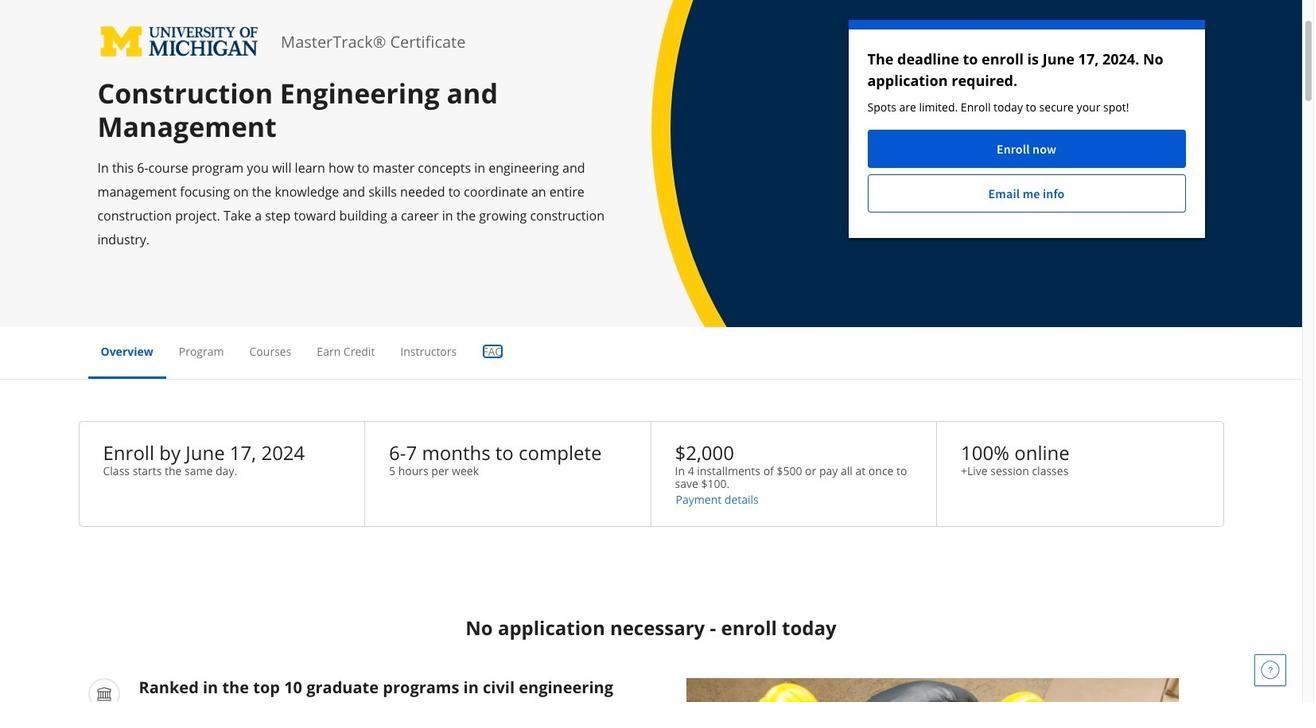 Task type: describe. For each thing, give the bounding box(es) containing it.
help center image
[[1262, 661, 1281, 680]]

certificate menu element
[[88, 327, 1215, 379]]

university of michigan image
[[98, 20, 262, 64]]



Task type: locate. For each thing, give the bounding box(es) containing it.
status
[[849, 20, 1206, 238]]

gettyimages-171573756 (1) image
[[687, 678, 1179, 702]]



Task type: vqa. For each thing, say whether or not it's contained in the screenshot.
gettyimages-171573756 (1)
yes



